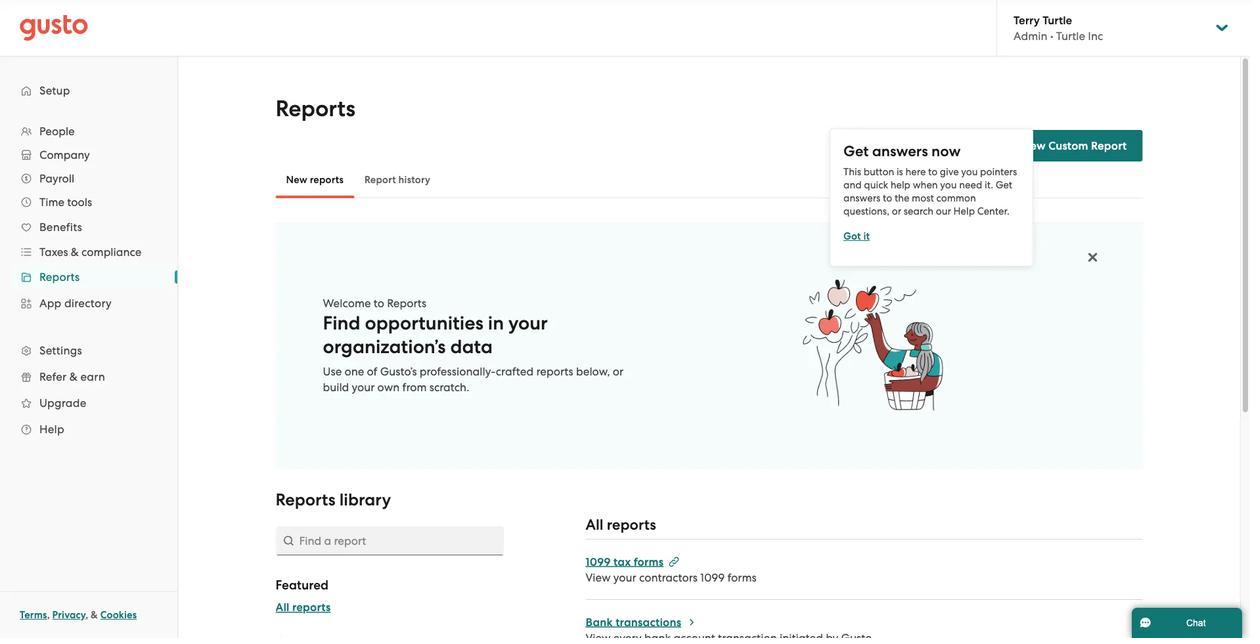 Task type: describe. For each thing, give the bounding box(es) containing it.
one
[[345, 365, 364, 378]]

terry turtle admin • turtle inc
[[1014, 13, 1103, 43]]

2 horizontal spatial your
[[613, 571, 636, 585]]

got it
[[844, 230, 870, 242]]

2 horizontal spatial to
[[928, 166, 938, 178]]

people button
[[13, 120, 164, 143]]

upgrade
[[39, 397, 86, 410]]

0 vertical spatial all reports
[[586, 516, 656, 534]]

2 vertical spatial &
[[91, 610, 98, 621]]

the
[[895, 192, 909, 204]]

0 vertical spatial 1099
[[586, 555, 611, 569]]

privacy link
[[52, 610, 86, 621]]

settings
[[39, 344, 82, 357]]

bank
[[586, 616, 613, 629]]

got
[[844, 230, 861, 242]]

cookies button
[[100, 608, 137, 623]]

quick
[[864, 179, 888, 191]]

admin
[[1014, 29, 1047, 43]]

it.
[[985, 179, 993, 191]]

got it button
[[844, 228, 870, 244]]

1 , from the left
[[47, 610, 50, 621]]

all inside button
[[276, 601, 289, 615]]

upgrade link
[[13, 392, 164, 415]]

it
[[864, 230, 870, 242]]

help inside get answers now this button is here to give you pointers and quick help when you need it. get answers to the most common questions, or search our help center.
[[954, 205, 975, 217]]

reports tab list
[[276, 162, 1143, 198]]

time tools button
[[13, 191, 164, 214]]

center.
[[977, 205, 1010, 217]]

pointers
[[980, 166, 1017, 178]]

use
[[323, 365, 342, 378]]

and
[[844, 179, 862, 191]]

app directory link
[[13, 292, 164, 315]]

organization's
[[323, 336, 446, 358]]

1 horizontal spatial 1099
[[700, 571, 725, 585]]

2 , from the left
[[86, 610, 88, 621]]

all reports button
[[276, 600, 331, 616]]

when
[[913, 179, 938, 191]]

opportunities
[[365, 312, 483, 334]]

taxes & compliance
[[39, 246, 142, 259]]

taxes & compliance button
[[13, 240, 164, 264]]

questions,
[[844, 205, 890, 217]]

setup link
[[13, 79, 164, 102]]

tools
[[67, 196, 92, 209]]

1 vertical spatial to
[[883, 192, 892, 204]]

welcome
[[323, 297, 371, 310]]

settings link
[[13, 339, 164, 363]]

faqs button
[[932, 138, 974, 154]]

payroll
[[39, 172, 74, 185]]

gusto navigation element
[[0, 56, 177, 464]]

privacy
[[52, 610, 86, 621]]

1 horizontal spatial all
[[586, 516, 603, 534]]

people
[[39, 125, 75, 138]]

view
[[586, 571, 611, 585]]

report history
[[365, 174, 430, 186]]

gusto's
[[380, 365, 417, 378]]

•
[[1050, 29, 1053, 43]]

1 vertical spatial you
[[940, 179, 957, 191]]

search
[[904, 205, 934, 217]]

give
[[940, 166, 959, 178]]

scratch.
[[429, 381, 469, 394]]

button
[[864, 166, 894, 178]]

inc
[[1088, 29, 1103, 43]]

cookies
[[100, 610, 137, 621]]

Report Search bar field
[[276, 527, 504, 556]]

time
[[39, 196, 64, 209]]

view your contractors 1099 forms
[[586, 571, 757, 585]]

our
[[936, 205, 951, 217]]

reports link
[[13, 265, 164, 289]]

1 vertical spatial forms
[[728, 571, 757, 585]]

build
[[323, 381, 349, 394]]

faqs
[[947, 139, 974, 153]]

report history button
[[354, 164, 441, 196]]

custom
[[1049, 139, 1088, 152]]

below,
[[576, 365, 610, 378]]

reports inside the welcome to reports find opportunities in your organization's data
[[387, 297, 426, 310]]

terms , privacy , & cookies
[[20, 610, 137, 621]]

setup
[[39, 84, 70, 97]]

payroll button
[[13, 167, 164, 191]]

home image
[[20, 15, 88, 41]]

chat button
[[1132, 608, 1242, 639]]

new custom report
[[1021, 139, 1127, 152]]

new reports
[[286, 174, 344, 186]]

app
[[39, 297, 61, 310]]

0 horizontal spatial forms
[[634, 555, 664, 569]]

your inside the welcome to reports find opportunities in your organization's data
[[508, 312, 548, 334]]

find
[[323, 312, 360, 334]]



Task type: vqa. For each thing, say whether or not it's contained in the screenshot.
them.
no



Task type: locate. For each thing, give the bounding box(es) containing it.
your
[[508, 312, 548, 334], [352, 381, 375, 394], [613, 571, 636, 585]]

0 horizontal spatial report
[[365, 174, 396, 186]]

, left privacy
[[47, 610, 50, 621]]

1 vertical spatial get
[[996, 179, 1012, 191]]

turtle right •
[[1056, 29, 1085, 43]]

0 horizontal spatial get
[[844, 142, 869, 160]]

company
[[39, 148, 90, 162]]

help inside gusto navigation "element"
[[39, 423, 64, 436]]

1099
[[586, 555, 611, 569], [700, 571, 725, 585]]

to
[[928, 166, 938, 178], [883, 192, 892, 204], [374, 297, 384, 310]]

0 horizontal spatial you
[[940, 179, 957, 191]]

benefits link
[[13, 215, 164, 239]]

taxes
[[39, 246, 68, 259]]

1 vertical spatial 1099
[[700, 571, 725, 585]]

,
[[47, 610, 50, 621], [86, 610, 88, 621]]

1099 tax forms link
[[586, 555, 679, 569]]

report left history
[[365, 174, 396, 186]]

report right custom
[[1091, 139, 1127, 152]]

list containing people
[[0, 120, 177, 443]]

0 horizontal spatial help
[[39, 423, 64, 436]]

1 horizontal spatial help
[[954, 205, 975, 217]]

1 vertical spatial &
[[69, 371, 78, 384]]

to up when
[[928, 166, 938, 178]]

1 horizontal spatial to
[[883, 192, 892, 204]]

0 vertical spatial help
[[954, 205, 975, 217]]

1 vertical spatial turtle
[[1056, 29, 1085, 43]]

use one of gusto's professionally-crafted reports below, or build your own from scratch.
[[323, 365, 624, 394]]

refer
[[39, 371, 67, 384]]

terms link
[[20, 610, 47, 621]]

new
[[1021, 139, 1046, 152], [286, 174, 307, 186]]

0 vertical spatial report
[[1091, 139, 1127, 152]]

0 horizontal spatial all
[[276, 601, 289, 615]]

& left cookies on the bottom left
[[91, 610, 98, 621]]

app directory
[[39, 297, 112, 310]]

answers up is
[[872, 142, 928, 160]]

all reports
[[586, 516, 656, 534], [276, 601, 331, 615]]

2 vertical spatial to
[[374, 297, 384, 310]]

new for new custom report
[[1021, 139, 1046, 152]]

1 vertical spatial all
[[276, 601, 289, 615]]

1 horizontal spatial or
[[892, 205, 901, 217]]

your inside use one of gusto's professionally-crafted reports below, or build your own from scratch.
[[352, 381, 375, 394]]

most
[[912, 192, 934, 204]]

benefits
[[39, 221, 82, 234]]

& for compliance
[[71, 246, 79, 259]]

or inside use one of gusto's professionally-crafted reports below, or build your own from scratch.
[[613, 365, 624, 378]]

1 horizontal spatial report
[[1091, 139, 1127, 152]]

get
[[844, 142, 869, 160], [996, 179, 1012, 191]]

1 horizontal spatial you
[[961, 166, 978, 178]]

contractors
[[639, 571, 698, 585]]

1 vertical spatial your
[[352, 381, 375, 394]]

1 vertical spatial help
[[39, 423, 64, 436]]

chat
[[1186, 618, 1206, 628]]

all reports up tax
[[586, 516, 656, 534]]

new custom report link
[[990, 130, 1143, 162]]

to left the
[[883, 192, 892, 204]]

1 vertical spatial or
[[613, 365, 624, 378]]

1 vertical spatial answers
[[844, 192, 881, 204]]

reports
[[310, 174, 344, 186], [536, 365, 573, 378], [607, 516, 656, 534], [292, 601, 331, 615]]

company button
[[13, 143, 164, 167]]

reports inside use one of gusto's professionally-crafted reports below, or build your own from scratch.
[[536, 365, 573, 378]]

answers up questions,
[[844, 192, 881, 204]]

or down the
[[892, 205, 901, 217]]

help
[[891, 179, 911, 191]]

get answers now this button is here to give you pointers and quick help when you need it. get answers to the most common questions, or search our help center.
[[844, 142, 1017, 217]]

1099 up 'view'
[[586, 555, 611, 569]]

& inside dropdown button
[[71, 246, 79, 259]]

0 horizontal spatial new
[[286, 174, 307, 186]]

is
[[897, 166, 903, 178]]

0 vertical spatial forms
[[634, 555, 664, 569]]

& inside 'link'
[[69, 371, 78, 384]]

professionally-
[[420, 365, 496, 378]]

report
[[1091, 139, 1127, 152], [365, 174, 396, 186]]

reports inside reports link
[[39, 271, 80, 284]]

reports inside tab list
[[310, 174, 344, 186]]

get up 'this'
[[844, 142, 869, 160]]

1 horizontal spatial get
[[996, 179, 1012, 191]]

compliance
[[82, 246, 142, 259]]

to right welcome
[[374, 297, 384, 310]]

or right below, on the left bottom
[[613, 365, 624, 378]]

1 vertical spatial new
[[286, 174, 307, 186]]

your down one on the left
[[352, 381, 375, 394]]

in
[[488, 312, 504, 334]]

0 vertical spatial or
[[892, 205, 901, 217]]

help down upgrade
[[39, 423, 64, 436]]

& right "taxes" in the left top of the page
[[71, 246, 79, 259]]

& left the earn
[[69, 371, 78, 384]]

of
[[367, 365, 377, 378]]

0 vertical spatial answers
[[872, 142, 928, 160]]

time tools
[[39, 196, 92, 209]]

need
[[959, 179, 982, 191]]

get down pointers
[[996, 179, 1012, 191]]

crafted
[[496, 365, 534, 378]]

you up need
[[961, 166, 978, 178]]

new for new reports
[[286, 174, 307, 186]]

1 horizontal spatial all reports
[[586, 516, 656, 534]]

new reports button
[[276, 164, 354, 196]]

0 horizontal spatial all reports
[[276, 601, 331, 615]]

now
[[932, 142, 961, 160]]

0 vertical spatial &
[[71, 246, 79, 259]]

0 horizontal spatial ,
[[47, 610, 50, 621]]

transactions
[[616, 616, 681, 629]]

you down give
[[940, 179, 957, 191]]

0 vertical spatial get
[[844, 142, 869, 160]]

welcome to reports find opportunities in your organization's data
[[323, 297, 548, 358]]

0 vertical spatial new
[[1021, 139, 1046, 152]]

1 horizontal spatial ,
[[86, 610, 88, 621]]

refer & earn
[[39, 371, 105, 384]]

&
[[71, 246, 79, 259], [69, 371, 78, 384], [91, 610, 98, 621]]

1099 right contractors
[[700, 571, 725, 585]]

data
[[450, 336, 493, 358]]

1 vertical spatial report
[[365, 174, 396, 186]]

1 vertical spatial all reports
[[276, 601, 331, 615]]

& for earn
[[69, 371, 78, 384]]

common
[[936, 192, 976, 204]]

here
[[906, 166, 926, 178]]

help down common
[[954, 205, 975, 217]]

all down featured
[[276, 601, 289, 615]]

, left cookies button
[[86, 610, 88, 621]]

forms
[[634, 555, 664, 569], [728, 571, 757, 585]]

terry
[[1014, 13, 1040, 27]]

0 vertical spatial your
[[508, 312, 548, 334]]

or inside get answers now this button is here to give you pointers and quick help when you need it. get answers to the most common questions, or search our help center.
[[892, 205, 901, 217]]

reports library
[[276, 490, 391, 510]]

directory
[[64, 297, 112, 310]]

you
[[961, 166, 978, 178], [940, 179, 957, 191]]

to inside the welcome to reports find opportunities in your organization's data
[[374, 297, 384, 310]]

new inside button
[[286, 174, 307, 186]]

own
[[377, 381, 400, 394]]

all reports down featured
[[276, 601, 331, 615]]

0 horizontal spatial to
[[374, 297, 384, 310]]

all up 1099 tax forms
[[586, 516, 603, 534]]

1099 tax forms
[[586, 555, 664, 569]]

your right in
[[508, 312, 548, 334]]

1 horizontal spatial forms
[[728, 571, 757, 585]]

turtle
[[1043, 13, 1072, 27], [1056, 29, 1085, 43]]

0 horizontal spatial or
[[613, 365, 624, 378]]

0 horizontal spatial 1099
[[586, 555, 611, 569]]

1 horizontal spatial your
[[508, 312, 548, 334]]

0 vertical spatial you
[[961, 166, 978, 178]]

2 vertical spatial your
[[613, 571, 636, 585]]

or
[[892, 205, 901, 217], [613, 365, 624, 378]]

list
[[0, 120, 177, 443]]

turtle up •
[[1043, 13, 1072, 27]]

history
[[398, 174, 430, 186]]

1 horizontal spatial new
[[1021, 139, 1046, 152]]

your down 1099 tax forms
[[613, 571, 636, 585]]

0 vertical spatial to
[[928, 166, 938, 178]]

terms
[[20, 610, 47, 621]]

featured
[[276, 578, 329, 593]]

0 horizontal spatial your
[[352, 381, 375, 394]]

this
[[844, 166, 861, 178]]

report inside button
[[365, 174, 396, 186]]

0 vertical spatial turtle
[[1043, 13, 1072, 27]]

0 vertical spatial all
[[586, 516, 603, 534]]

from
[[402, 381, 427, 394]]

earn
[[80, 371, 105, 384]]



